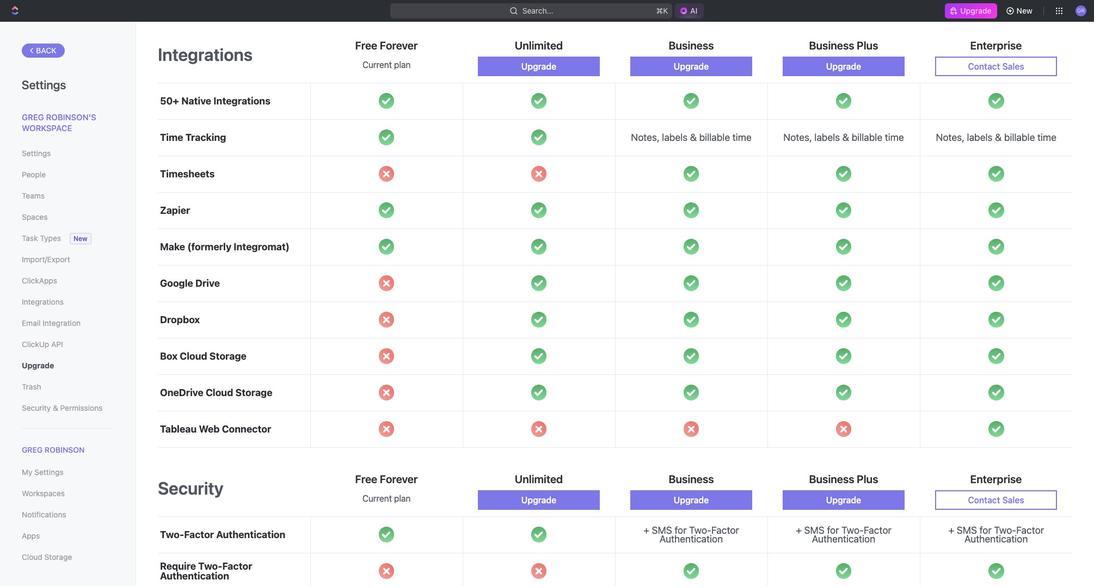 Task type: vqa. For each thing, say whether or not it's contained in the screenshot.
check image
yes



Task type: locate. For each thing, give the bounding box(es) containing it.
2 horizontal spatial +
[[948, 525, 954, 536]]

2 notes, labels & billable time from the left
[[783, 132, 904, 143]]

1 current plan from the top
[[362, 60, 411, 69]]

1 unlimited from the top
[[515, 39, 563, 51]]

1 plus from the top
[[857, 39, 878, 51]]

2 contact sales from the top
[[968, 495, 1024, 505]]

0 horizontal spatial sms
[[652, 525, 672, 536]]

1 horizontal spatial notes, labels & billable time
[[783, 132, 904, 143]]

business plus
[[809, 39, 878, 51], [809, 473, 878, 485]]

1 horizontal spatial +
[[796, 525, 802, 536]]

0 vertical spatial contact sales
[[968, 61, 1024, 71]]

2 horizontal spatial + sms for two-factor authentication
[[948, 525, 1044, 545]]

integrations right the native
[[214, 95, 270, 106]]

0 vertical spatial cloud
[[180, 350, 207, 362]]

2 + sms for two-factor authentication from the left
[[796, 525, 892, 545]]

2 horizontal spatial labels
[[967, 132, 993, 143]]

2 current from the top
[[362, 493, 392, 503]]

1 horizontal spatial + sms for two-factor authentication
[[796, 525, 892, 545]]

2 vertical spatial cloud
[[22, 553, 42, 562]]

1 horizontal spatial billable
[[852, 132, 882, 143]]

business plus for integrations
[[809, 39, 878, 51]]

integrations down clickapps
[[22, 297, 64, 306]]

contact sales button
[[935, 56, 1057, 76], [935, 490, 1057, 510]]

1 horizontal spatial upgrade link
[[945, 3, 997, 19]]

2 forever from the top
[[380, 473, 418, 485]]

import/export
[[22, 255, 70, 264]]

2 horizontal spatial billable
[[1004, 132, 1035, 143]]

new inside settings element
[[73, 235, 87, 243]]

business plus for security
[[809, 473, 878, 485]]

teams
[[22, 191, 45, 200]]

box
[[160, 350, 178, 362]]

free forever for integrations
[[355, 39, 418, 51]]

upgrade
[[960, 6, 992, 15], [521, 61, 556, 71], [674, 61, 709, 71], [826, 61, 861, 71], [22, 361, 54, 370], [521, 495, 556, 505], [674, 495, 709, 505], [826, 495, 861, 505]]

robinson's
[[46, 112, 96, 122]]

2 free from the top
[[355, 473, 377, 485]]

close image for onedrive cloud storage
[[379, 385, 394, 401]]

0 vertical spatial new
[[1017, 6, 1033, 15]]

2 current plan from the top
[[362, 493, 411, 503]]

1 vertical spatial plan
[[394, 493, 411, 503]]

sales for security
[[1002, 495, 1024, 505]]

integromat)
[[234, 241, 290, 252]]

1 notes, from the left
[[631, 132, 660, 143]]

settings
[[22, 78, 66, 92], [22, 149, 51, 158], [34, 468, 64, 477]]

1 vertical spatial sales
[[1002, 495, 1024, 505]]

security
[[22, 403, 51, 413], [158, 478, 224, 499]]

1 time from the left
[[733, 132, 752, 143]]

0 vertical spatial current plan
[[362, 60, 411, 69]]

greg
[[22, 112, 44, 122], [22, 445, 43, 455]]

storage down 'apps' link
[[44, 553, 72, 562]]

storage for box cloud storage
[[209, 350, 246, 362]]

0 vertical spatial enterprise
[[970, 39, 1022, 51]]

email
[[22, 318, 41, 328]]

2 contact from the top
[[968, 495, 1000, 505]]

1 enterprise from the top
[[970, 39, 1022, 51]]

apps link
[[22, 527, 114, 546]]

1 vertical spatial plus
[[857, 473, 878, 485]]

2 greg from the top
[[22, 445, 43, 455]]

1 vertical spatial free
[[355, 473, 377, 485]]

1 vertical spatial cloud
[[206, 387, 233, 398]]

1 billable from the left
[[699, 132, 730, 143]]

1 horizontal spatial labels
[[814, 132, 840, 143]]

contact sales
[[968, 61, 1024, 71], [968, 495, 1024, 505]]

check image
[[684, 93, 699, 109], [684, 166, 699, 182], [836, 166, 851, 182], [379, 203, 394, 218], [531, 203, 547, 218], [836, 203, 851, 218], [531, 239, 547, 255], [836, 239, 851, 255], [989, 239, 1004, 255], [531, 276, 547, 291], [684, 276, 699, 291], [836, 276, 851, 291], [531, 312, 547, 328], [684, 312, 699, 328], [989, 312, 1004, 328], [684, 349, 699, 364], [989, 349, 1004, 364], [379, 527, 394, 543], [684, 564, 699, 579]]

current for security
[[362, 493, 392, 503]]

contact for security
[[968, 495, 1000, 505]]

greg up workspace
[[22, 112, 44, 122]]

1 sales from the top
[[1002, 61, 1024, 71]]

0 horizontal spatial new
[[73, 235, 87, 243]]

+
[[643, 525, 649, 536], [796, 525, 802, 536], [948, 525, 954, 536]]

0 vertical spatial unlimited
[[515, 39, 563, 51]]

3 sms from the left
[[957, 525, 977, 536]]

new inside button
[[1017, 6, 1033, 15]]

0 vertical spatial contact sales button
[[935, 56, 1057, 76]]

cloud
[[180, 350, 207, 362], [206, 387, 233, 398], [22, 553, 42, 562]]

upgrade button
[[478, 56, 600, 76], [630, 56, 752, 76], [783, 56, 905, 76], [478, 490, 600, 510], [630, 490, 752, 510], [783, 490, 905, 510]]

0 vertical spatial sales
[[1002, 61, 1024, 71]]

close image for box cloud storage
[[379, 349, 394, 364]]

2 plan from the top
[[394, 493, 411, 503]]

2 horizontal spatial for
[[980, 525, 992, 536]]

cloud for box
[[180, 350, 207, 362]]

free forever
[[355, 39, 418, 51], [355, 473, 418, 485]]

1 vertical spatial contact sales button
[[935, 490, 1057, 510]]

storage inside settings element
[[44, 553, 72, 562]]

for
[[675, 525, 687, 536], [827, 525, 839, 536], [980, 525, 992, 536]]

storage for onedrive cloud storage
[[235, 387, 272, 398]]

ai button
[[675, 3, 704, 19]]

1 horizontal spatial for
[[827, 525, 839, 536]]

current for integrations
[[362, 60, 392, 69]]

search...
[[522, 6, 553, 15]]

1 forever from the top
[[380, 39, 418, 51]]

1 vertical spatial upgrade link
[[22, 357, 114, 375]]

2 sms from the left
[[804, 525, 825, 536]]

3 labels from the left
[[967, 132, 993, 143]]

2 plus from the top
[[857, 473, 878, 485]]

import/export link
[[22, 250, 114, 269]]

greg inside greg robinson's workspace
[[22, 112, 44, 122]]

cloud up the tableau web connector
[[206, 387, 233, 398]]

1 vertical spatial current
[[362, 493, 392, 503]]

1 free from the top
[[355, 39, 377, 51]]

1 plan from the top
[[394, 60, 411, 69]]

2 business plus from the top
[[809, 473, 878, 485]]

50+
[[160, 95, 179, 106]]

0 vertical spatial business plus
[[809, 39, 878, 51]]

sales
[[1002, 61, 1024, 71], [1002, 495, 1024, 505]]

new
[[1017, 6, 1033, 15], [73, 235, 87, 243]]

1 horizontal spatial sms
[[804, 525, 825, 536]]

zapier
[[160, 204, 190, 216]]

enterprise
[[970, 39, 1022, 51], [970, 473, 1022, 485]]

notes, labels & billable time
[[631, 132, 752, 143], [783, 132, 904, 143], [936, 132, 1057, 143]]

2 vertical spatial integrations
[[22, 297, 64, 306]]

storage up connector
[[235, 387, 272, 398]]

plus for integrations
[[857, 39, 878, 51]]

my settings link
[[22, 463, 114, 482]]

0 vertical spatial contact
[[968, 61, 1000, 71]]

&
[[690, 132, 697, 143], [842, 132, 849, 143], [995, 132, 1002, 143], [53, 403, 58, 413]]

1 horizontal spatial security
[[158, 478, 224, 499]]

0 horizontal spatial notes,
[[631, 132, 660, 143]]

1 horizontal spatial new
[[1017, 6, 1033, 15]]

0 vertical spatial integrations
[[158, 44, 253, 65]]

0 vertical spatial security
[[22, 403, 51, 413]]

0 horizontal spatial + sms for two-factor authentication
[[643, 525, 739, 545]]

1 contact sales from the top
[[968, 61, 1024, 71]]

storage
[[209, 350, 246, 362], [235, 387, 272, 398], [44, 553, 72, 562]]

1 greg from the top
[[22, 112, 44, 122]]

0 horizontal spatial labels
[[662, 132, 688, 143]]

upgrade link down clickup api link in the left of the page
[[22, 357, 114, 375]]

integrations up the native
[[158, 44, 253, 65]]

integrations
[[158, 44, 253, 65], [214, 95, 270, 106], [22, 297, 64, 306]]

1 horizontal spatial time
[[885, 132, 904, 143]]

greg robinson
[[22, 445, 85, 455]]

plan for security
[[394, 493, 411, 503]]

close image
[[531, 166, 547, 182], [379, 276, 394, 291], [379, 421, 394, 437], [684, 421, 699, 437], [836, 421, 851, 437], [379, 564, 394, 579]]

check image
[[379, 93, 394, 109], [531, 93, 547, 109], [836, 93, 851, 109], [989, 93, 1004, 109], [379, 130, 394, 145], [531, 130, 547, 145], [989, 166, 1004, 182], [684, 203, 699, 218], [989, 203, 1004, 218], [379, 239, 394, 255], [684, 239, 699, 255], [989, 276, 1004, 291], [836, 312, 851, 328], [531, 349, 547, 364], [836, 349, 851, 364], [531, 385, 547, 401], [684, 385, 699, 401], [836, 385, 851, 401], [989, 385, 1004, 401], [989, 421, 1004, 437], [531, 527, 547, 543], [836, 564, 851, 579], [989, 564, 1004, 579]]

my settings
[[22, 468, 64, 477]]

2 horizontal spatial notes,
[[936, 132, 965, 143]]

0 vertical spatial forever
[[380, 39, 418, 51]]

0 horizontal spatial notes, labels & billable time
[[631, 132, 752, 143]]

1 current from the top
[[362, 60, 392, 69]]

2 unlimited from the top
[[515, 473, 563, 485]]

authentication inside require two-factor authentication
[[160, 570, 229, 582]]

1 contact from the top
[[968, 61, 1000, 71]]

trash
[[22, 382, 41, 391]]

0 vertical spatial storage
[[209, 350, 246, 362]]

timesheets
[[160, 168, 215, 179]]

greg robinson's workspace
[[22, 112, 96, 133]]

connector
[[222, 423, 271, 435]]

1 horizontal spatial notes,
[[783, 132, 812, 143]]

unlimited for integrations
[[515, 39, 563, 51]]

close image for dropbox
[[379, 312, 394, 328]]

forever
[[380, 39, 418, 51], [380, 473, 418, 485]]

0 horizontal spatial billable
[[699, 132, 730, 143]]

2 enterprise from the top
[[970, 473, 1022, 485]]

1 vertical spatial enterprise
[[970, 473, 1022, 485]]

contact for integrations
[[968, 61, 1000, 71]]

security inside settings element
[[22, 403, 51, 413]]

factor inside require two-factor authentication
[[222, 560, 252, 572]]

upgrade link left "new" button
[[945, 3, 997, 19]]

settings down back link
[[22, 78, 66, 92]]

types
[[40, 234, 61, 243]]

2 horizontal spatial notes, labels & billable time
[[936, 132, 1057, 143]]

0 horizontal spatial security
[[22, 403, 51, 413]]

1 vertical spatial business plus
[[809, 473, 878, 485]]

1 vertical spatial new
[[73, 235, 87, 243]]

1 vertical spatial unlimited
[[515, 473, 563, 485]]

two-
[[689, 525, 711, 536], [842, 525, 864, 536], [994, 525, 1016, 536], [160, 529, 184, 540], [198, 560, 222, 572]]

billable
[[699, 132, 730, 143], [852, 132, 882, 143], [1004, 132, 1035, 143]]

labels
[[662, 132, 688, 143], [814, 132, 840, 143], [967, 132, 993, 143]]

dropbox
[[160, 314, 200, 325]]

cloud down apps
[[22, 553, 42, 562]]

1 vertical spatial storage
[[235, 387, 272, 398]]

2 horizontal spatial time
[[1037, 132, 1057, 143]]

2 vertical spatial storage
[[44, 553, 72, 562]]

1 vertical spatial contact sales
[[968, 495, 1024, 505]]

2 horizontal spatial sms
[[957, 525, 977, 536]]

authentication
[[216, 529, 285, 540], [660, 533, 723, 545], [812, 533, 875, 545], [965, 533, 1028, 545], [160, 570, 229, 582]]

0 horizontal spatial for
[[675, 525, 687, 536]]

tableau
[[160, 423, 197, 435]]

0 horizontal spatial +
[[643, 525, 649, 536]]

two- inside require two-factor authentication
[[198, 560, 222, 572]]

2 sales from the top
[[1002, 495, 1024, 505]]

unlimited
[[515, 39, 563, 51], [515, 473, 563, 485]]

0 vertical spatial greg
[[22, 112, 44, 122]]

1 business plus from the top
[[809, 39, 878, 51]]

0 vertical spatial plus
[[857, 39, 878, 51]]

1 vertical spatial greg
[[22, 445, 43, 455]]

0 vertical spatial current
[[362, 60, 392, 69]]

cloud right box
[[180, 350, 207, 362]]

3 time from the left
[[1037, 132, 1057, 143]]

2 + from the left
[[796, 525, 802, 536]]

0 horizontal spatial time
[[733, 132, 752, 143]]

0 vertical spatial free
[[355, 39, 377, 51]]

storage up onedrive cloud storage
[[209, 350, 246, 362]]

plus
[[857, 39, 878, 51], [857, 473, 878, 485]]

two-factor authentication
[[160, 529, 285, 540]]

1 vertical spatial current plan
[[362, 493, 411, 503]]

1 vertical spatial free forever
[[355, 473, 418, 485]]

gr
[[1077, 7, 1085, 14]]

0 vertical spatial free forever
[[355, 39, 418, 51]]

1 free forever from the top
[[355, 39, 418, 51]]

close image
[[379, 166, 394, 182], [379, 312, 394, 328], [379, 349, 394, 364], [379, 385, 394, 401], [531, 421, 547, 437], [531, 564, 547, 579]]

clickup
[[22, 340, 49, 349]]

current plan
[[362, 60, 411, 69], [362, 493, 411, 503]]

free
[[355, 39, 377, 51], [355, 473, 377, 485]]

integration
[[43, 318, 81, 328]]

1 vertical spatial forever
[[380, 473, 418, 485]]

(formerly
[[187, 241, 231, 252]]

+ sms for two-factor authentication
[[643, 525, 739, 545], [796, 525, 892, 545], [948, 525, 1044, 545]]

1 vertical spatial contact
[[968, 495, 1000, 505]]

tableau web connector
[[160, 423, 271, 435]]

2 free forever from the top
[[355, 473, 418, 485]]

1 contact sales button from the top
[[935, 56, 1057, 76]]

greg up the my
[[22, 445, 43, 455]]

plan for integrations
[[394, 60, 411, 69]]

forever for integrations
[[380, 39, 418, 51]]

settings up people
[[22, 149, 51, 158]]

1 vertical spatial security
[[158, 478, 224, 499]]

0 vertical spatial plan
[[394, 60, 411, 69]]

2 contact sales button from the top
[[935, 490, 1057, 510]]

settings right the my
[[34, 468, 64, 477]]



Task type: describe. For each thing, give the bounding box(es) containing it.
enterprise for integrations
[[970, 39, 1022, 51]]

greg for greg robinson's workspace
[[22, 112, 44, 122]]

api
[[51, 340, 63, 349]]

task types
[[22, 234, 61, 243]]

& inside "security & permissions" link
[[53, 403, 58, 413]]

ai
[[690, 6, 698, 15]]

2 for from the left
[[827, 525, 839, 536]]

teams link
[[22, 187, 114, 205]]

back
[[36, 46, 56, 55]]

people link
[[22, 165, 114, 184]]

2 labels from the left
[[814, 132, 840, 143]]

1 + from the left
[[643, 525, 649, 536]]

new button
[[1001, 2, 1039, 20]]

current plan for security
[[362, 493, 411, 503]]

1 vertical spatial integrations
[[214, 95, 270, 106]]

clickapps
[[22, 276, 57, 285]]

settings link
[[22, 144, 114, 163]]

1 sms from the left
[[652, 525, 672, 536]]

box cloud storage
[[160, 350, 246, 362]]

3 + sms for two-factor authentication from the left
[[948, 525, 1044, 545]]

2 vertical spatial settings
[[34, 468, 64, 477]]

⌘k
[[656, 6, 668, 15]]

3 notes, labels & billable time from the left
[[936, 132, 1057, 143]]

forever for security
[[380, 473, 418, 485]]

2 billable from the left
[[852, 132, 882, 143]]

3 for from the left
[[980, 525, 992, 536]]

settings element
[[0, 22, 136, 586]]

notifications link
[[22, 506, 114, 524]]

back link
[[22, 44, 65, 58]]

contact sales button for security
[[935, 490, 1057, 510]]

my
[[22, 468, 32, 477]]

cloud storage
[[22, 553, 72, 562]]

1 notes, labels & billable time from the left
[[631, 132, 752, 143]]

security for security
[[158, 478, 224, 499]]

web
[[199, 423, 220, 435]]

trash link
[[22, 378, 114, 396]]

people
[[22, 170, 46, 179]]

make (formerly integromat)
[[160, 241, 290, 252]]

greg for greg robinson
[[22, 445, 43, 455]]

free for integrations
[[355, 39, 377, 51]]

2 notes, from the left
[[783, 132, 812, 143]]

1 for from the left
[[675, 525, 687, 536]]

contact sales button for integrations
[[935, 56, 1057, 76]]

security for security & permissions
[[22, 403, 51, 413]]

1 + sms for two-factor authentication from the left
[[643, 525, 739, 545]]

native
[[181, 95, 211, 106]]

3 notes, from the left
[[936, 132, 965, 143]]

workspaces link
[[22, 485, 114, 503]]

upgrade inside settings element
[[22, 361, 54, 370]]

email integration link
[[22, 314, 114, 333]]

close image for timesheets
[[379, 166, 394, 182]]

permissions
[[60, 403, 103, 413]]

workspaces
[[22, 489, 65, 498]]

2 time from the left
[[885, 132, 904, 143]]

clickapps link
[[22, 272, 114, 290]]

clickup api link
[[22, 335, 114, 354]]

spaces
[[22, 212, 48, 222]]

0 vertical spatial upgrade link
[[945, 3, 997, 19]]

contact sales for integrations
[[968, 61, 1024, 71]]

50+ native integrations
[[160, 95, 270, 106]]

notifications
[[22, 510, 66, 519]]

cloud storage link
[[22, 548, 114, 567]]

plus for security
[[857, 473, 878, 485]]

contact sales for security
[[968, 495, 1024, 505]]

tracking
[[185, 132, 226, 143]]

google
[[160, 277, 193, 289]]

google drive
[[160, 277, 220, 289]]

integrations inside settings element
[[22, 297, 64, 306]]

workspace
[[22, 123, 72, 133]]

time
[[160, 132, 183, 143]]

free forever for security
[[355, 473, 418, 485]]

gr button
[[1072, 2, 1090, 20]]

make
[[160, 241, 185, 252]]

robinson
[[45, 445, 85, 455]]

clickup api
[[22, 340, 63, 349]]

security & permissions
[[22, 403, 103, 413]]

free for security
[[355, 473, 377, 485]]

1 labels from the left
[[662, 132, 688, 143]]

apps
[[22, 531, 40, 541]]

3 + from the left
[[948, 525, 954, 536]]

unlimited for security
[[515, 473, 563, 485]]

sales for integrations
[[1002, 61, 1024, 71]]

0 horizontal spatial upgrade link
[[22, 357, 114, 375]]

1 vertical spatial settings
[[22, 149, 51, 158]]

security & permissions link
[[22, 399, 114, 418]]

require
[[160, 560, 196, 572]]

enterprise for security
[[970, 473, 1022, 485]]

cloud for onedrive
[[206, 387, 233, 398]]

task
[[22, 234, 38, 243]]

spaces link
[[22, 208, 114, 226]]

integrations link
[[22, 293, 114, 311]]

cloud inside settings element
[[22, 553, 42, 562]]

onedrive cloud storage
[[160, 387, 272, 398]]

time tracking
[[160, 132, 226, 143]]

0 vertical spatial settings
[[22, 78, 66, 92]]

current plan for integrations
[[362, 60, 411, 69]]

onedrive
[[160, 387, 203, 398]]

drive
[[195, 277, 220, 289]]

3 billable from the left
[[1004, 132, 1035, 143]]

email integration
[[22, 318, 81, 328]]

require two-factor authentication
[[160, 560, 252, 582]]



